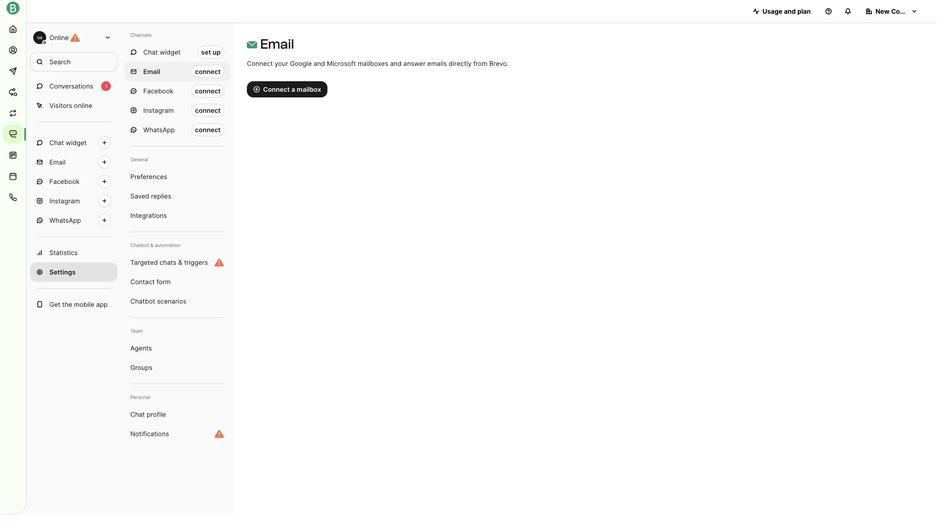 Task type: vqa. For each thing, say whether or not it's contained in the screenshot.
Email connect
yes



Task type: locate. For each thing, give the bounding box(es) containing it.
channels
[[130, 32, 152, 38]]

microsoft
[[327, 60, 356, 68]]

email down channels
[[143, 68, 160, 76]]

and left plan
[[784, 7, 796, 15]]

1 horizontal spatial and
[[390, 60, 402, 68]]

2 horizontal spatial email
[[260, 36, 294, 52]]

connect for facebook
[[195, 87, 221, 95]]

emails
[[428, 60, 447, 68]]

whatsapp down instagram 'link'
[[49, 217, 81, 225]]

1 horizontal spatial email
[[143, 68, 160, 76]]

& left automation
[[150, 243, 154, 249]]

0 vertical spatial connect
[[247, 60, 273, 68]]

widget
[[160, 48, 181, 56], [66, 139, 87, 147]]

chat profile link
[[124, 405, 231, 425]]

and
[[784, 7, 796, 15], [314, 60, 325, 68], [390, 60, 402, 68]]

targeted chats & triggers
[[130, 259, 208, 267]]

0 horizontal spatial instagram
[[49, 197, 80, 205]]

connect your google and microsoft mailboxes and answer emails directly from brevo.
[[247, 60, 509, 68]]

from
[[474, 60, 488, 68]]

3 connect from the top
[[195, 107, 221, 115]]

chat widget up email link
[[49, 139, 87, 147]]

chat
[[143, 48, 158, 56], [49, 139, 64, 147], [130, 411, 145, 419]]

connect
[[195, 68, 221, 76], [195, 87, 221, 95], [195, 107, 221, 115], [195, 126, 221, 134]]

1 vertical spatial chatbot
[[130, 298, 155, 306]]

2 vertical spatial chat
[[130, 411, 145, 419]]

1 chatbot from the top
[[130, 243, 149, 249]]

connect
[[247, 60, 273, 68], [263, 85, 290, 94]]

chat up email link
[[49, 139, 64, 147]]

0 vertical spatial facebook
[[143, 87, 173, 95]]

and right google
[[314, 60, 325, 68]]

0 horizontal spatial email
[[49, 158, 66, 166]]

get
[[49, 301, 60, 309]]

chatbot & automation
[[130, 243, 181, 249]]

and left answer
[[390, 60, 402, 68]]

and inside button
[[784, 7, 796, 15]]

agents link
[[124, 339, 231, 358]]

conversations
[[49, 82, 93, 90]]

whatsapp up general
[[143, 126, 175, 134]]

2 chatbot from the top
[[130, 298, 155, 306]]

google
[[290, 60, 312, 68]]

0 vertical spatial whatsapp
[[143, 126, 175, 134]]

email
[[260, 36, 294, 52], [143, 68, 160, 76], [49, 158, 66, 166]]

2 connect from the top
[[195, 87, 221, 95]]

preferences
[[130, 173, 167, 181]]

chatbot up targeted
[[130, 243, 149, 249]]

settings
[[49, 269, 76, 277]]

& right chats
[[178, 259, 182, 267]]

1 horizontal spatial widget
[[160, 48, 181, 56]]

1 vertical spatial &
[[178, 259, 182, 267]]

0 horizontal spatial facebook
[[49, 178, 80, 186]]

0 vertical spatial chat
[[143, 48, 158, 56]]

directly
[[449, 60, 472, 68]]

statistics
[[49, 249, 78, 257]]

automation
[[155, 243, 181, 249]]

chatbot scenarios link
[[124, 292, 231, 311]]

1 horizontal spatial whatsapp
[[143, 126, 175, 134]]

whatsapp
[[143, 126, 175, 134], [49, 217, 81, 225]]

scenarios
[[157, 298, 187, 306]]

visitors
[[49, 102, 72, 110]]

chatbot scenarios
[[130, 298, 187, 306]]

chat widget down channels
[[143, 48, 181, 56]]

1 vertical spatial facebook
[[49, 178, 80, 186]]

0 vertical spatial &
[[150, 243, 154, 249]]

email image
[[247, 40, 257, 50]]

chat down the personal
[[130, 411, 145, 419]]

online
[[74, 102, 92, 110]]

general
[[130, 157, 148, 163]]

statistics link
[[30, 243, 117, 263]]

instagram
[[143, 107, 174, 115], [49, 197, 80, 205]]

preferences link
[[124, 167, 231, 187]]

&
[[150, 243, 154, 249], [178, 259, 182, 267]]

email up facebook link
[[49, 158, 66, 166]]

1 vertical spatial chat widget
[[49, 139, 87, 147]]

connect for email
[[195, 68, 221, 76]]

0 vertical spatial chatbot
[[130, 243, 149, 249]]

0 horizontal spatial &
[[150, 243, 154, 249]]

1 vertical spatial connect
[[263, 85, 290, 94]]

usage and plan
[[763, 7, 811, 15]]

contact
[[130, 278, 155, 286]]

connect a mailbox link
[[247, 81, 328, 98]]

0 vertical spatial chat widget
[[143, 48, 181, 56]]

0 horizontal spatial whatsapp
[[49, 217, 81, 225]]

2 horizontal spatial and
[[784, 7, 796, 15]]

1 vertical spatial instagram
[[49, 197, 80, 205]]

facebook
[[143, 87, 173, 95], [49, 178, 80, 186]]

saved
[[130, 192, 149, 200]]

app
[[96, 301, 108, 309]]

1
[[105, 83, 107, 89]]

0 horizontal spatial and
[[314, 60, 325, 68]]

integrations
[[130, 212, 167, 220]]

chatbot for chatbot & automation
[[130, 243, 149, 249]]

0 vertical spatial email
[[260, 36, 294, 52]]

plan
[[798, 7, 811, 15]]

chat widget inside chat widget link
[[49, 139, 87, 147]]

widget up email link
[[66, 139, 87, 147]]

1 horizontal spatial instagram
[[143, 107, 174, 115]]

connect down email image
[[247, 60, 273, 68]]

facebook link
[[30, 172, 117, 192]]

triggers
[[184, 259, 208, 267]]

new company button
[[860, 3, 925, 19]]

2 vertical spatial email
[[49, 158, 66, 166]]

integrations link
[[124, 206, 231, 226]]

widget left set
[[160, 48, 181, 56]]

email up your
[[260, 36, 294, 52]]

connect for connect your google and microsoft mailboxes and answer emails directly from brevo.
[[247, 60, 273, 68]]

1 vertical spatial whatsapp
[[49, 217, 81, 225]]

chatbot
[[130, 243, 149, 249], [130, 298, 155, 306]]

chats
[[160, 259, 176, 267]]

chat down channels
[[143, 48, 158, 56]]

usage and plan button
[[747, 3, 818, 19]]

new company
[[876, 7, 922, 15]]

replies
[[151, 192, 171, 200]]

connect for instagram
[[195, 107, 221, 115]]

1 horizontal spatial chat widget
[[143, 48, 181, 56]]

chat widget
[[143, 48, 181, 56], [49, 139, 87, 147]]

4 connect from the top
[[195, 126, 221, 134]]

connect left "a" on the left top of the page
[[263, 85, 290, 94]]

search
[[49, 58, 71, 66]]

1 vertical spatial chat
[[49, 139, 64, 147]]

contact form link
[[124, 273, 231, 292]]

get the mobile app
[[49, 301, 108, 309]]

0 vertical spatial widget
[[160, 48, 181, 56]]

set
[[201, 48, 211, 56]]

groups link
[[124, 358, 231, 378]]

1 connect from the top
[[195, 68, 221, 76]]

0 horizontal spatial widget
[[66, 139, 87, 147]]

set up
[[201, 48, 221, 56]]

notifications link
[[124, 425, 231, 444]]

1 vertical spatial widget
[[66, 139, 87, 147]]

your
[[275, 60, 288, 68]]

connect for connect a mailbox
[[263, 85, 290, 94]]

0 horizontal spatial chat widget
[[49, 139, 87, 147]]

chatbot down contact in the bottom of the page
[[130, 298, 155, 306]]



Task type: describe. For each thing, give the bounding box(es) containing it.
whatsapp link
[[30, 211, 117, 230]]

form
[[157, 278, 171, 286]]

1 horizontal spatial facebook
[[143, 87, 173, 95]]

saved replies link
[[124, 187, 231, 206]]

chat widget link
[[30, 133, 117, 153]]

facebook inside facebook link
[[49, 178, 80, 186]]

usage
[[763, 7, 783, 15]]

gr
[[37, 35, 42, 40]]

connect for whatsapp
[[195, 126, 221, 134]]

instagram inside 'link'
[[49, 197, 80, 205]]

instagram link
[[30, 192, 117, 211]]

new
[[876, 7, 890, 15]]

up
[[213, 48, 221, 56]]

answer
[[404, 60, 426, 68]]

mailboxes
[[358, 60, 389, 68]]

targeted
[[130, 259, 158, 267]]

get the mobile app link
[[30, 295, 117, 315]]

contact form
[[130, 278, 171, 286]]

visitors online
[[49, 102, 92, 110]]

personal
[[130, 395, 150, 401]]

chat profile
[[130, 411, 166, 419]]

email link
[[30, 153, 117, 172]]

1 horizontal spatial &
[[178, 259, 182, 267]]

whatsapp inside whatsapp link
[[49, 217, 81, 225]]

chatbot for chatbot scenarios
[[130, 298, 155, 306]]

notifications
[[130, 431, 169, 439]]

0 vertical spatial instagram
[[143, 107, 174, 115]]

connect a mailbox
[[263, 85, 321, 94]]

saved replies
[[130, 192, 171, 200]]

online
[[49, 34, 69, 42]]

visitors online link
[[30, 96, 117, 115]]

company
[[892, 7, 922, 15]]

profile
[[147, 411, 166, 419]]

1 vertical spatial email
[[143, 68, 160, 76]]

a
[[292, 85, 295, 94]]

brevo.
[[490, 60, 509, 68]]

team
[[130, 328, 143, 335]]

groups
[[130, 364, 152, 372]]

agents
[[130, 345, 152, 353]]

mailbox
[[297, 85, 321, 94]]

search link
[[30, 52, 117, 72]]

settings link
[[30, 263, 117, 282]]

mobile
[[74, 301, 94, 309]]

targeted chats & triggers link
[[124, 253, 231, 273]]

the
[[62, 301, 72, 309]]



